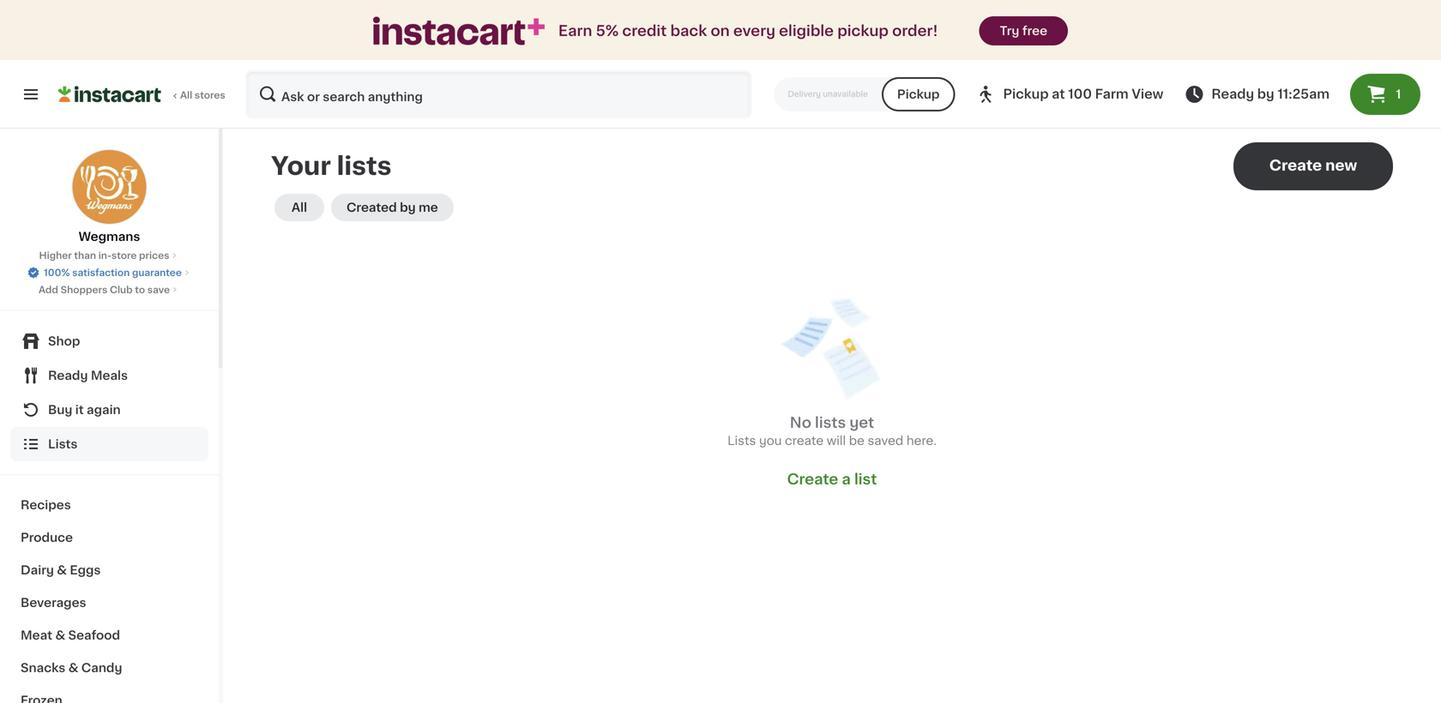 Task type: locate. For each thing, give the bounding box(es) containing it.
1 horizontal spatial lists
[[728, 435, 756, 447]]

all
[[180, 91, 192, 100], [292, 202, 307, 214]]

0 vertical spatial create
[[1270, 158, 1323, 173]]

lists down buy
[[48, 439, 78, 451]]

lists up will
[[815, 416, 846, 430]]

& left the eggs
[[57, 565, 67, 577]]

1 horizontal spatial pickup
[[1004, 88, 1049, 100]]

1 vertical spatial lists
[[815, 416, 846, 430]]

ready
[[1212, 88, 1255, 100], [48, 370, 88, 382]]

ready by 11:25am
[[1212, 88, 1330, 100]]

add shoppers club to save link
[[39, 283, 180, 297]]

create
[[785, 435, 824, 447]]

0 vertical spatial ready
[[1212, 88, 1255, 100]]

created by me
[[347, 202, 438, 214]]

& left candy
[[68, 662, 78, 675]]

no lists yet lists you create will be saved here.
[[728, 416, 937, 447]]

0 vertical spatial all
[[180, 91, 192, 100]]

ready by 11:25am link
[[1185, 84, 1330, 105]]

create new button
[[1234, 142, 1394, 191]]

candy
[[81, 662, 122, 675]]

saved
[[868, 435, 904, 447]]

create
[[1270, 158, 1323, 173], [787, 472, 839, 487]]

create for create a list
[[787, 472, 839, 487]]

every
[[734, 24, 776, 38]]

11:25am
[[1278, 88, 1330, 100]]

all for all
[[292, 202, 307, 214]]

by
[[1258, 88, 1275, 100], [400, 202, 416, 214]]

earn 5% credit back on every eligible pickup order!
[[559, 24, 938, 38]]

0 vertical spatial by
[[1258, 88, 1275, 100]]

by left 11:25am
[[1258, 88, 1275, 100]]

all down your
[[292, 202, 307, 214]]

ready meals button
[[10, 359, 209, 393]]

0 horizontal spatial pickup
[[898, 88, 940, 100]]

lists
[[728, 435, 756, 447], [48, 439, 78, 451]]

2 vertical spatial &
[[68, 662, 78, 675]]

1 vertical spatial create
[[787, 472, 839, 487]]

Search field
[[247, 72, 750, 117]]

0 horizontal spatial by
[[400, 202, 416, 214]]

lists for no
[[815, 416, 846, 430]]

ready left 11:25am
[[1212, 88, 1255, 100]]

pickup inside popup button
[[1004, 88, 1049, 100]]

prices
[[139, 251, 169, 260]]

0 horizontal spatial ready
[[48, 370, 88, 382]]

&
[[57, 565, 67, 577], [55, 630, 65, 642], [68, 662, 78, 675]]

pickup inside 'button'
[[898, 88, 940, 100]]

100% satisfaction guarantee button
[[27, 263, 192, 280]]

all left stores
[[180, 91, 192, 100]]

ready for ready meals
[[48, 370, 88, 382]]

1 horizontal spatial lists
[[815, 416, 846, 430]]

dairy & eggs
[[21, 565, 101, 577]]

by for created
[[400, 202, 416, 214]]

your
[[271, 154, 331, 178]]

0 vertical spatial &
[[57, 565, 67, 577]]

pickup at 100 farm view
[[1004, 88, 1164, 100]]

1 vertical spatial all
[[292, 202, 307, 214]]

view
[[1132, 88, 1164, 100]]

meat & seafood
[[21, 630, 120, 642]]

1 horizontal spatial ready
[[1212, 88, 1255, 100]]

ready meals link
[[10, 359, 209, 393]]

dairy & eggs link
[[10, 554, 209, 587]]

produce
[[21, 532, 73, 544]]

lists inside no lists yet lists you create will be saved here.
[[728, 435, 756, 447]]

0 vertical spatial lists
[[337, 154, 392, 178]]

eggs
[[70, 565, 101, 577]]

on
[[711, 24, 730, 38]]

1 vertical spatial &
[[55, 630, 65, 642]]

try
[[1000, 25, 1020, 37]]

0 horizontal spatial lists
[[48, 439, 78, 451]]

earn
[[559, 24, 592, 38]]

ready inside dropdown button
[[48, 370, 88, 382]]

create left the a
[[787, 472, 839, 487]]

farm
[[1096, 88, 1129, 100]]

add
[[39, 285, 58, 295]]

create inside button
[[1270, 158, 1323, 173]]

wegmans link
[[72, 149, 147, 245]]

service type group
[[774, 77, 956, 112]]

snacks & candy
[[21, 662, 122, 675]]

wegmans logo image
[[72, 149, 147, 225]]

& inside 'link'
[[68, 662, 78, 675]]

all inside button
[[292, 202, 307, 214]]

higher
[[39, 251, 72, 260]]

pickup left the at
[[1004, 88, 1049, 100]]

1 horizontal spatial all
[[292, 202, 307, 214]]

ready down the shop
[[48, 370, 88, 382]]

lists
[[337, 154, 392, 178], [815, 416, 846, 430]]

snacks
[[21, 662, 65, 675]]

1 vertical spatial ready
[[48, 370, 88, 382]]

1 horizontal spatial by
[[1258, 88, 1275, 100]]

lists inside no lists yet lists you create will be saved here.
[[815, 416, 846, 430]]

1 vertical spatial by
[[400, 202, 416, 214]]

0 horizontal spatial create
[[787, 472, 839, 487]]

by left me
[[400, 202, 416, 214]]

recipes
[[21, 499, 71, 511]]

& right "meat"
[[55, 630, 65, 642]]

lists left you
[[728, 435, 756, 447]]

lists up created
[[337, 154, 392, 178]]

ready meals
[[48, 370, 128, 382]]

& for meat
[[55, 630, 65, 642]]

dairy
[[21, 565, 54, 577]]

yet
[[850, 416, 875, 430]]

None search field
[[245, 70, 752, 118]]

create left new
[[1270, 158, 1323, 173]]

satisfaction
[[72, 268, 130, 278]]

by inside created by me button
[[400, 202, 416, 214]]

by inside ready by 11:25am link
[[1258, 88, 1275, 100]]

1 horizontal spatial create
[[1270, 158, 1323, 173]]

0 horizontal spatial all
[[180, 91, 192, 100]]

meals
[[91, 370, 128, 382]]

pickup down order!
[[898, 88, 940, 100]]

club
[[110, 285, 133, 295]]

0 horizontal spatial lists
[[337, 154, 392, 178]]

will
[[827, 435, 846, 447]]

ready for ready by 11:25am
[[1212, 88, 1255, 100]]

buy
[[48, 404, 72, 416]]

you
[[759, 435, 782, 447]]

new
[[1326, 158, 1358, 173]]



Task type: vqa. For each thing, say whether or not it's contained in the screenshot.
Produce link
yes



Task type: describe. For each thing, give the bounding box(es) containing it.
pickup for pickup
[[898, 88, 940, 100]]

to
[[135, 285, 145, 295]]

pickup at 100 farm view button
[[976, 70, 1164, 118]]

at
[[1052, 88, 1066, 100]]

& for snacks
[[68, 662, 78, 675]]

pickup for pickup at 100 farm view
[[1004, 88, 1049, 100]]

order!
[[893, 24, 938, 38]]

lists for your
[[337, 154, 392, 178]]

& for dairy
[[57, 565, 67, 577]]

shoppers
[[61, 285, 108, 295]]

produce link
[[10, 522, 209, 554]]

a
[[842, 472, 851, 487]]

here.
[[907, 435, 937, 447]]

by for ready
[[1258, 88, 1275, 100]]

free
[[1023, 25, 1048, 37]]

instacart plus icon image
[[373, 17, 545, 45]]

save
[[147, 285, 170, 295]]

again
[[87, 404, 121, 416]]

lists link
[[10, 427, 209, 462]]

your lists
[[271, 154, 392, 178]]

create new
[[1270, 158, 1358, 173]]

created
[[347, 202, 397, 214]]

100% satisfaction guarantee
[[44, 268, 182, 278]]

store
[[111, 251, 137, 260]]

instacart logo image
[[58, 84, 161, 105]]

all button
[[275, 194, 324, 221]]

all stores link
[[58, 70, 227, 118]]

shop link
[[10, 324, 209, 359]]

guarantee
[[132, 268, 182, 278]]

in-
[[98, 251, 112, 260]]

100
[[1069, 88, 1092, 100]]

buy it again link
[[10, 393, 209, 427]]

back
[[671, 24, 707, 38]]

higher than in-store prices link
[[39, 249, 180, 263]]

list
[[855, 472, 877, 487]]

stores
[[195, 91, 225, 100]]

5%
[[596, 24, 619, 38]]

higher than in-store prices
[[39, 251, 169, 260]]

pickup
[[838, 24, 889, 38]]

beverages
[[21, 597, 86, 609]]

1
[[1397, 88, 1402, 100]]

add shoppers club to save
[[39, 285, 170, 295]]

shop
[[48, 336, 80, 348]]

create a list link
[[787, 470, 877, 489]]

recipes link
[[10, 489, 209, 522]]

pickup button
[[882, 77, 956, 112]]

be
[[849, 435, 865, 447]]

credit
[[623, 24, 667, 38]]

created by me button
[[331, 194, 454, 221]]

meat
[[21, 630, 52, 642]]

beverages link
[[10, 587, 209, 620]]

me
[[419, 202, 438, 214]]

wegmans
[[79, 231, 140, 243]]

all stores
[[180, 91, 225, 100]]

snacks & candy link
[[10, 652, 209, 685]]

no
[[790, 416, 812, 430]]

try free
[[1000, 25, 1048, 37]]

seafood
[[68, 630, 120, 642]]

it
[[75, 404, 84, 416]]

meat & seafood link
[[10, 620, 209, 652]]

than
[[74, 251, 96, 260]]

create for create new
[[1270, 158, 1323, 173]]

eligible
[[779, 24, 834, 38]]

buy it again
[[48, 404, 121, 416]]

100%
[[44, 268, 70, 278]]

all for all stores
[[180, 91, 192, 100]]

create a list
[[787, 472, 877, 487]]

1 button
[[1351, 74, 1421, 115]]



